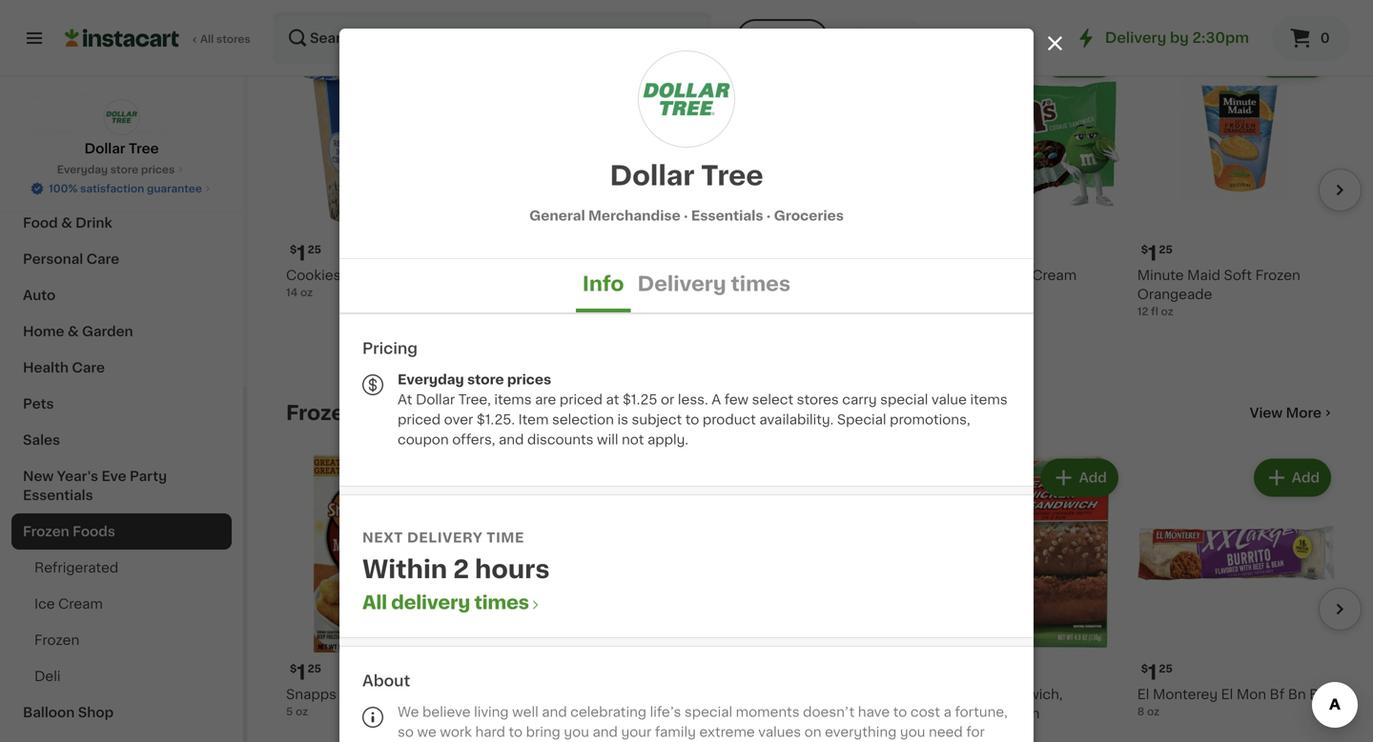 Task type: vqa. For each thing, say whether or not it's contained in the screenshot.
Cream in 1 Butter Pecan Real Ice Cream 14 fl oz
yes



Task type: locate. For each thing, give the bounding box(es) containing it.
delivery inside tab
[[638, 274, 726, 294]]

ice inside 1 butter pecan real ice cream 14 fl oz
[[835, 269, 856, 282]]

2 real from the left
[[644, 269, 673, 282]]

1 vertical spatial and
[[542, 706, 567, 720]]

believe
[[423, 706, 471, 720]]

4.6
[[499, 707, 516, 718]]

special inside we believe living well and celebrating life's special moments doesn't have to cost a fortune, so we work hard to bring you and your family extreme values on everything you need fo
[[685, 706, 732, 720]]

$ 1 25 up snapps
[[290, 663, 321, 683]]

flavored
[[583, 269, 640, 282]]

tree,
[[458, 393, 491, 407]]

priced
[[560, 393, 603, 407], [398, 413, 441, 427]]

to down '4.6 oz'
[[509, 726, 523, 740]]

0 horizontal spatial 5
[[286, 707, 293, 718]]

$ 1 25 for minute
[[1141, 244, 1173, 264]]

1 vertical spatial delivery
[[638, 274, 726, 294]]

1 horizontal spatial essentials
[[691, 209, 763, 223]]

25 for cookies
[[308, 245, 321, 255]]

balloon shop
[[23, 707, 114, 720]]

stores
[[216, 34, 250, 44], [797, 393, 839, 407]]

$ 1 25 up monterey
[[1141, 663, 1173, 683]]

1 up vanilla
[[510, 244, 519, 264]]

cream
[[358, 269, 403, 282], [859, 269, 904, 282], [1032, 269, 1077, 282], [523, 288, 567, 301], [58, 598, 103, 611]]

fortune,
[[955, 706, 1008, 720]]

delivery down general merchandise · essentials · groceries at the top of page
[[638, 274, 726, 294]]

1 vertical spatial home
[[23, 325, 64, 339]]

0 horizontal spatial frozen link
[[11, 623, 232, 659]]

1 vertical spatial 5
[[712, 726, 719, 737]]

cookies & cream 14 oz
[[286, 269, 403, 298]]

cost
[[911, 706, 940, 720]]

$ 1 25 up cookies
[[290, 244, 321, 264]]

care down drink
[[86, 253, 119, 266]]

moments
[[736, 706, 800, 720]]

and up bring at the bottom of page
[[542, 706, 567, 720]]

care down home & garden
[[72, 361, 105, 375]]

ice down vanilla
[[499, 288, 520, 301]]

delivery down within 2 hours
[[391, 595, 470, 612]]

home up health
[[23, 325, 64, 339]]

prices for everyday store prices
[[141, 165, 175, 175]]

0 vertical spatial dollar
[[84, 142, 125, 155]]

0 vertical spatial delivery
[[407, 532, 483, 545]]

times inside "all delivery times "
[[474, 595, 529, 612]]

is
[[617, 413, 628, 427]]

store up tree,
[[467, 373, 504, 387]]

1 you from the left
[[564, 726, 589, 740]]

essentials up butter
[[691, 209, 763, 223]]

add button inside product group
[[1043, 461, 1117, 496]]

drink
[[75, 216, 112, 230]]

1 up monterey
[[1148, 663, 1157, 683]]

$ up the 8
[[1141, 664, 1148, 675]]

delivery inside "all delivery times "
[[391, 595, 470, 612]]

1 vertical spatial special
[[685, 706, 732, 720]]

1 m&m's mint ice cream sandwich
[[925, 244, 1077, 301]]

0 horizontal spatial prices
[[141, 165, 175, 175]]

0 vertical spatial and
[[499, 433, 524, 447]]

to left cost
[[893, 706, 907, 720]]

fl right 12
[[1151, 307, 1158, 317]]

·
[[684, 209, 688, 223], [767, 209, 771, 223]]

tree down accessories
[[129, 142, 159, 155]]

100% satisfaction guarantee button
[[30, 177, 214, 196]]

0 horizontal spatial dollar tree logo image
[[103, 99, 140, 135]]

product group
[[499, 36, 697, 319], [925, 36, 1122, 337], [1138, 36, 1335, 319], [286, 456, 484, 720], [499, 456, 697, 720], [712, 456, 909, 739], [925, 456, 1122, 739], [1138, 456, 1335, 720]]

and down celebrating
[[593, 726, 618, 740]]

0 vertical spatial everyday
[[57, 165, 108, 175]]

0 horizontal spatial times
[[474, 595, 529, 612]]

delivery times
[[638, 274, 791, 294]]

0 vertical spatial prices
[[141, 165, 175, 175]]

tree up general merchandise · essentials · groceries at the top of page
[[701, 163, 763, 189]]

1 vanilla bean flavored real ice cream 14 fl oz
[[499, 244, 673, 317]]

2 horizontal spatial dollar
[[610, 163, 695, 189]]

all right instacart logo
[[200, 34, 214, 44]]

oz down snapps
[[296, 707, 308, 718]]

you right bring at the bottom of page
[[564, 726, 589, 740]]

oz inside el monterey el mon bf bn bur 8 oz
[[1147, 707, 1160, 718]]

0 horizontal spatial ·
[[684, 209, 688, 223]]

5 down pepperoni
[[712, 726, 719, 737]]

delivery for all
[[391, 595, 470, 612]]

$ up cookies
[[290, 245, 297, 255]]

frozen link down 'ice cream' at the bottom left
[[11, 623, 232, 659]]

1 horizontal spatial special
[[880, 393, 928, 407]]

close modal image
[[1043, 31, 1067, 55]]

pizza up moments
[[767, 688, 802, 702]]

cream inside 1 butter pecan real ice cream 14 fl oz
[[859, 269, 904, 282]]

1 vertical spatial essentials
[[23, 489, 93, 503]]

we believe living well and celebrating life's special moments doesn't have to cost a fortune, so we work hard to bring you and your family extreme values on everything you need fo
[[398, 706, 1008, 743]]

for
[[805, 688, 824, 702]]

fl down vanilla
[[513, 307, 521, 317]]

None search field
[[273, 11, 712, 65]]

real right flavored
[[644, 269, 673, 282]]

everyday store prices link
[[57, 162, 186, 177]]

0 vertical spatial special
[[880, 393, 928, 407]]

pets link
[[11, 386, 232, 422]]

ice right pecan
[[835, 269, 856, 282]]

1 horizontal spatial ·
[[767, 209, 771, 223]]

& left garden
[[68, 325, 79, 339]]

0 horizontal spatial store
[[110, 165, 138, 175]]

1 horizontal spatial el
[[1221, 688, 1233, 702]]

personal care
[[23, 253, 119, 266]]

care for health care
[[72, 361, 105, 375]]

service type group
[[737, 19, 925, 57]]

frozen link left at
[[286, 402, 358, 425]]

accessories
[[94, 125, 179, 138]]

1 horizontal spatial dollar
[[416, 393, 455, 407]]

promotions,
[[890, 413, 970, 427]]

items right the value
[[970, 393, 1008, 407]]

store up '100% satisfaction guarantee' button
[[110, 165, 138, 175]]

everyday for everyday store prices
[[57, 165, 108, 175]]

we
[[398, 706, 419, 720]]

1 horizontal spatial 14
[[499, 307, 511, 317]]

0 vertical spatial all
[[200, 34, 214, 44]]

food & drink
[[23, 216, 112, 230]]

0 horizontal spatial priced
[[398, 413, 441, 427]]

frozen foods link
[[11, 514, 232, 550]]

$ for cookies
[[290, 245, 297, 255]]

prices up are
[[507, 373, 551, 387]]

1 vertical spatial tree
[[701, 163, 763, 189]]

store inside everyday store prices at dollar tree, items are priced at $1.25 or less. a few select stores carry special value items priced over $1.25. item selection is subject to product availability. special promotions, coupon offers, and discounts will not apply.
[[467, 373, 504, 387]]

1
[[297, 244, 306, 264], [723, 244, 731, 264], [510, 244, 519, 264], [935, 244, 944, 264], [1148, 244, 1157, 264], [297, 663, 306, 683], [1148, 663, 1157, 683]]

1 vertical spatial delivery
[[391, 595, 470, 612]]

we
[[417, 726, 437, 740]]

add button
[[617, 42, 691, 76], [1043, 42, 1117, 76], [1256, 42, 1329, 76], [1043, 461, 1117, 496], [1256, 461, 1329, 496]]

oz right the 8
[[1147, 707, 1160, 718]]

essentials down year's
[[23, 489, 93, 503]]

dollar tree up improvement
[[84, 142, 159, 155]]

1 horizontal spatial and
[[542, 706, 567, 720]]

a
[[712, 393, 721, 407]]

1 horizontal spatial tree
[[701, 163, 763, 189]]

0 horizontal spatial dollar
[[84, 142, 125, 155]]

1 vertical spatial dollar
[[610, 163, 695, 189]]

& inside cookies & cream 14 oz
[[344, 269, 355, 282]]

0 vertical spatial stores
[[216, 34, 250, 44]]

· left groceries at the right top of the page
[[767, 209, 771, 223]]

item carousel region
[[286, 28, 1362, 372], [286, 448, 1362, 743]]

within 2 hours
[[362, 558, 550, 582]]

store for everyday store prices
[[110, 165, 138, 175]]

1 horizontal spatial real
[[803, 269, 832, 282]]

home for home & garden
[[23, 325, 64, 339]]

everyday up the 100%
[[57, 165, 108, 175]]

& right cookies
[[344, 269, 355, 282]]

2 you from the left
[[900, 726, 925, 740]]

1 inside 1 butter pecan real ice cream 14 fl oz
[[723, 244, 731, 264]]

1 horizontal spatial items
[[970, 393, 1008, 407]]

work
[[440, 726, 472, 740]]

0 vertical spatial to
[[685, 413, 699, 427]]

to inside everyday store prices at dollar tree, items are priced at $1.25 or less. a few select stores carry special value items priced over $1.25. item selection is subject to product availability. special promotions, coupon offers, and discounts will not apply.
[[685, 413, 699, 427]]

ice right mint
[[1008, 269, 1029, 282]]

0 vertical spatial home
[[23, 161, 64, 175]]

1 horizontal spatial dollar tree
[[610, 163, 763, 189]]

dollar right at
[[416, 393, 455, 407]]

not
[[622, 433, 644, 447]]

0 vertical spatial 5
[[286, 707, 293, 718]]

1 vertical spatial pizza
[[784, 708, 819, 721]]

1 vertical spatial to
[[893, 706, 907, 720]]

14 down cookies
[[286, 287, 298, 298]]

$ up minute
[[1141, 245, 1148, 255]]

0 vertical spatial frozen link
[[286, 402, 358, 425]]

dollar tree up general merchandise · essentials · groceries at the top of page
[[610, 163, 763, 189]]

so
[[398, 726, 414, 740]]

& up guarantee
[[163, 161, 175, 175]]

delivery left the 'by'
[[1105, 31, 1167, 45]]

1 horizontal spatial delivery
[[1105, 31, 1167, 45]]

$ 1 25 for cookies
[[290, 244, 321, 264]]

1 inside 1 vanilla bean flavored real ice cream 14 fl oz
[[510, 244, 519, 264]]

special up extreme
[[685, 706, 732, 720]]

real right pecan
[[803, 269, 832, 282]]

frozen foods
[[23, 525, 115, 539]]

2 horizontal spatial fl
[[1151, 307, 1158, 317]]

dollar
[[84, 142, 125, 155], [610, 163, 695, 189], [416, 393, 455, 407]]

0 vertical spatial essentials
[[691, 209, 763, 223]]

dollar tree logo image
[[639, 51, 734, 147], [103, 99, 140, 135]]

0 horizontal spatial dollar tree
[[84, 142, 159, 155]]

2 vertical spatial to
[[509, 726, 523, 740]]

25 up monterey
[[1159, 664, 1173, 675]]

0 horizontal spatial everyday
[[57, 165, 108, 175]]

oz down breaded
[[945, 726, 957, 737]]

monterey
[[1153, 688, 1218, 702]]

1 horizontal spatial prices
[[507, 373, 551, 387]]

cream inside 1 vanilla bean flavored real ice cream 14 fl oz
[[523, 288, 567, 301]]

1 horizontal spatial everyday
[[398, 373, 464, 387]]

0 vertical spatial delivery
[[1105, 31, 1167, 45]]

living
[[474, 706, 509, 720]]

(185)
[[995, 309, 1022, 319]]

general
[[529, 209, 585, 223]]

priced up selection
[[560, 393, 603, 407]]

add button for 1
[[617, 42, 691, 76]]

and down $1.25.
[[499, 433, 524, 447]]

1 el from the left
[[1138, 688, 1150, 702]]

bean
[[545, 269, 580, 282]]

& for apparel & accessories
[[80, 125, 91, 138]]

· right merchandise
[[684, 209, 688, 223]]

add button for fast
[[1043, 461, 1117, 496]]

1 vertical spatial stores
[[797, 393, 839, 407]]

0 horizontal spatial delivery
[[638, 274, 726, 294]]

0 vertical spatial store
[[110, 165, 138, 175]]

frozen up deli
[[34, 634, 79, 648]]

all
[[200, 34, 214, 44], [362, 595, 387, 612]]

1 vertical spatial priced
[[398, 413, 441, 427]]

everyday for everyday store prices at dollar tree, items are priced at $1.25 or less. a few select stores carry special value items priced over $1.25. item selection is subject to product availability. special promotions, coupon offers, and discounts will not apply.
[[398, 373, 464, 387]]

1 up butter
[[723, 244, 731, 264]]

items
[[494, 393, 532, 407], [970, 393, 1008, 407]]

care inside personal care link
[[86, 253, 119, 266]]

el up the 8
[[1138, 688, 1150, 702]]

1 vertical spatial item carousel region
[[286, 448, 1362, 743]]

electronics
[[23, 89, 101, 102]]

2 vertical spatial dollar
[[416, 393, 455, 407]]

pizza up on
[[784, 708, 819, 721]]

1 horizontal spatial stores
[[797, 393, 839, 407]]

tab list
[[339, 259, 1034, 313]]

14 down butter
[[712, 287, 724, 298]]

1 · from the left
[[684, 209, 688, 223]]

1 horizontal spatial store
[[467, 373, 504, 387]]

1 vertical spatial all
[[362, 595, 387, 612]]

on
[[805, 726, 822, 740]]

extreme
[[699, 726, 755, 740]]

& inside home improvement & hardware
[[163, 161, 175, 175]]

tree
[[129, 142, 159, 155], [701, 163, 763, 189]]

frozen inside minute maid soft frozen orangeade 12 fl oz
[[1256, 269, 1301, 282]]

& right the "food"
[[61, 216, 72, 230]]

25 up snapps
[[308, 664, 321, 675]]

store
[[110, 165, 138, 175], [467, 373, 504, 387]]

oz down vanilla
[[523, 307, 536, 317]]

0 vertical spatial dollar tree
[[84, 142, 159, 155]]

life's
[[650, 706, 681, 720]]

butter
[[712, 269, 754, 282]]

foods
[[73, 525, 115, 539]]


[[362, 375, 383, 396]]

value
[[932, 393, 967, 407]]

1 horizontal spatial times
[[731, 274, 791, 294]]

$ 1 25 up minute
[[1141, 244, 1173, 264]]

cream right cookies
[[358, 269, 403, 282]]

times
[[731, 274, 791, 294], [474, 595, 529, 612]]

1 vertical spatial everyday
[[398, 373, 464, 387]]

2 item carousel region from the top
[[286, 448, 1362, 743]]

time
[[487, 532, 524, 545]]

1 home from the top
[[23, 161, 64, 175]]

and
[[499, 433, 524, 447], [542, 706, 567, 720], [593, 726, 618, 740]]

next
[[362, 532, 404, 545]]

dollar tree link
[[84, 99, 159, 158]]

$
[[290, 245, 297, 255], [1141, 245, 1148, 255], [290, 664, 297, 675], [1141, 664, 1148, 675]]

1 horizontal spatial to
[[685, 413, 699, 427]]

dollar down apparel & accessories
[[84, 142, 125, 155]]

fl down butter
[[726, 287, 733, 298]]

next delivery time
[[362, 532, 524, 545]]

$ for el
[[1141, 664, 1148, 675]]

to down less.
[[685, 413, 699, 427]]

ice down refrigerated
[[34, 598, 55, 611]]

$ up snapps
[[290, 664, 297, 675]]

1 vertical spatial dollar tree
[[610, 163, 763, 189]]

12
[[1138, 307, 1149, 317]]

times inside tab
[[731, 274, 791, 294]]

will
[[597, 433, 618, 447]]

25 up minute
[[1159, 245, 1173, 255]]

home up the hardware
[[23, 161, 64, 175]]

few
[[725, 393, 749, 407]]

cream left m&m's at the top
[[859, 269, 904, 282]]

el left mon
[[1221, 688, 1233, 702]]

sticks
[[414, 688, 455, 702]]

cream down refrigerated
[[58, 598, 103, 611]]

0 horizontal spatial el
[[1138, 688, 1150, 702]]

add for 1
[[653, 52, 681, 66]]

0 vertical spatial priced
[[560, 393, 603, 407]]

frozen right soft
[[1256, 269, 1301, 282]]

prices inside everyday store prices at dollar tree, items are priced at $1.25 or less. a few select stores carry special value items priced over $1.25. item selection is subject to product availability. special promotions, coupon offers, and discounts will not apply.
[[507, 373, 551, 387]]

hardware
[[23, 180, 90, 194]]

1 real from the left
[[803, 269, 832, 282]]

oz right 4.6
[[519, 707, 531, 718]]

0 horizontal spatial you
[[564, 726, 589, 740]]

2 vertical spatial and
[[593, 726, 618, 740]]

1 up m&m's at the top
[[935, 244, 944, 264]]

1 vertical spatial prices
[[507, 373, 551, 387]]

$ 1 25
[[290, 244, 321, 264], [1141, 244, 1173, 264], [290, 663, 321, 683], [1141, 663, 1173, 683]]

care inside health care link
[[72, 361, 105, 375]]

home
[[23, 161, 64, 175], [23, 325, 64, 339]]

0 horizontal spatial all
[[200, 34, 214, 44]]

add for el
[[1292, 472, 1320, 485]]

special up promotions,
[[880, 393, 928, 407]]

0 vertical spatial item carousel region
[[286, 28, 1362, 372]]

everyday up at
[[398, 373, 464, 387]]

1 horizontal spatial all
[[362, 595, 387, 612]]

0 vertical spatial tree
[[129, 142, 159, 155]]

& for food & drink
[[61, 216, 72, 230]]

general merchandise · essentials · groceries
[[529, 209, 844, 223]]

you down cost
[[900, 726, 925, 740]]

everyday inside everyday store prices at dollar tree, items are priced at $1.25 or less. a few select stores carry special value items priced over $1.25. item selection is subject to product availability. special promotions, coupon offers, and discounts will not apply.
[[398, 373, 464, 387]]

1 up minute
[[1148, 244, 1157, 264]]

add inside product group
[[1079, 472, 1107, 485]]

add button for minute
[[1256, 42, 1329, 76]]

product group containing 4.6 oz
[[499, 456, 697, 720]]

ice cream
[[34, 598, 103, 611]]

14 down vanilla
[[499, 307, 511, 317]]

0 horizontal spatial 14
[[286, 287, 298, 298]]

dollar up merchandise
[[610, 163, 695, 189]]

all inside "all delivery times "
[[362, 595, 387, 612]]

less.
[[678, 393, 708, 407]]

cream right mint
[[1032, 269, 1077, 282]]

1 horizontal spatial 5
[[712, 726, 719, 737]]

oz down orangeade in the right of the page
[[1161, 307, 1174, 317]]

1 vertical spatial times
[[474, 595, 529, 612]]

dollar tree for dollar tree logo inside the the "dollar tree" "link"
[[84, 142, 159, 155]]

oz inside snapps mozzarella sticks 5 oz
[[296, 707, 308, 718]]

2 home from the top
[[23, 325, 64, 339]]

oz inside minute maid soft frozen orangeade 12 fl oz
[[1161, 307, 1174, 317]]

0 horizontal spatial fl
[[513, 307, 521, 317]]

0 horizontal spatial tree
[[129, 142, 159, 155]]

1 horizontal spatial dollar tree logo image
[[639, 51, 734, 147]]

dollar inside the "dollar tree" "link"
[[84, 142, 125, 155]]

1 horizontal spatial frozen link
[[286, 402, 358, 425]]

1 vertical spatial store
[[467, 373, 504, 387]]

items up $1.25.
[[494, 393, 532, 407]]

2 horizontal spatial 14
[[712, 287, 724, 298]]

cream inside cookies & cream 14 oz
[[358, 269, 403, 282]]

0 horizontal spatial real
[[644, 269, 673, 282]]

delivery up within 2 hours
[[407, 532, 483, 545]]

25 up cookies
[[308, 245, 321, 255]]

oz down cookies
[[300, 287, 313, 298]]

maid
[[1187, 269, 1221, 282]]

delivery
[[1105, 31, 1167, 45], [638, 274, 726, 294]]

home inside home improvement & hardware
[[23, 161, 64, 175]]

all down within
[[362, 595, 387, 612]]

0 vertical spatial times
[[731, 274, 791, 294]]

$1.25
[[623, 393, 657, 407]]

1 vertical spatial care
[[72, 361, 105, 375]]

2 horizontal spatial to
[[893, 706, 907, 720]]

0 horizontal spatial and
[[499, 433, 524, 447]]

shop
[[78, 707, 114, 720]]

care for personal care
[[86, 253, 119, 266]]

oz down pepperoni
[[721, 726, 734, 737]]

oz down butter
[[736, 287, 748, 298]]

0 horizontal spatial special
[[685, 706, 732, 720]]

0 horizontal spatial items
[[494, 393, 532, 407]]

dollar tree
[[84, 142, 159, 155], [610, 163, 763, 189]]

prices up guarantee
[[141, 165, 175, 175]]

home & garden link
[[11, 314, 232, 350]]

1 horizontal spatial fl
[[726, 287, 733, 298]]

0 vertical spatial care
[[86, 253, 119, 266]]

1 horizontal spatial you
[[900, 726, 925, 740]]

ice
[[835, 269, 856, 282], [1008, 269, 1029, 282], [499, 288, 520, 301], [34, 598, 55, 611]]

2 el from the left
[[1221, 688, 1233, 702]]

& right apparel
[[80, 125, 91, 138]]



Task type: describe. For each thing, give the bounding box(es) containing it.
14 inside 1 butter pecan real ice cream 14 fl oz
[[712, 287, 724, 298]]

25 for el
[[1159, 664, 1173, 675]]

$1.25 element
[[925, 661, 1122, 686]]

product group containing add
[[925, 456, 1122, 739]]

frozen up refrigerated
[[23, 525, 69, 539]]

$ for minute
[[1141, 245, 1148, 255]]

14 inside cookies & cream 14 oz
[[286, 287, 298, 298]]

at
[[398, 393, 412, 407]]

coupon
[[398, 433, 449, 447]]

add for minute
[[1292, 52, 1320, 66]]

delivery for delivery times
[[638, 274, 726, 294]]

celeste pizza for one pepperoni pizza 5 oz
[[712, 688, 855, 737]]

1 up cookies
[[297, 244, 306, 264]]

dollar for dollar tree logo to the right
[[610, 163, 695, 189]]

0 horizontal spatial stores
[[216, 34, 250, 44]]

selection
[[552, 413, 614, 427]]

2:30pm
[[1192, 31, 1249, 45]]

party
[[130, 470, 167, 483]]

bites
[[957, 688, 991, 702]]

within
[[362, 558, 447, 582]]

all stores link
[[65, 11, 252, 65]]

25 for snapps
[[308, 664, 321, 675]]

ice inside 1 vanilla bean flavored real ice cream 14 fl oz
[[499, 288, 520, 301]]

oz inside 1 vanilla bean flavored real ice cream 14 fl oz
[[523, 307, 536, 317]]

about
[[362, 674, 410, 689]]

8
[[1138, 707, 1145, 718]]

$ 1 25 for snapps
[[290, 663, 321, 683]]

info tab
[[576, 259, 631, 313]]

frozen left at
[[286, 404, 358, 424]]

pepperoni
[[712, 708, 781, 721]]

1 item carousel region from the top
[[286, 28, 1362, 372]]

fl inside 1 butter pecan real ice cream 14 fl oz
[[726, 287, 733, 298]]

ice inside 'link'
[[34, 598, 55, 611]]

electronics link
[[11, 77, 232, 113]]

are
[[535, 393, 556, 407]]

dollar tree logo image inside the "dollar tree" "link"
[[103, 99, 140, 135]]

$ 1 25 for el
[[1141, 663, 1173, 683]]

health
[[23, 361, 69, 375]]

all for delivery
[[362, 595, 387, 612]]

special
[[837, 413, 886, 427]]

home improvement & hardware link
[[11, 150, 232, 205]]

4.6 oz button
[[499, 456, 697, 720]]

oz inside celeste pizza for one pepperoni pizza 5 oz
[[721, 726, 734, 737]]

instacart logo image
[[65, 27, 179, 50]]

home & garden
[[23, 325, 133, 339]]

real inside 1 butter pecan real ice cream 14 fl oz
[[803, 269, 832, 282]]

bf
[[1270, 688, 1285, 702]]

1 inside 1 m&m's mint ice cream sandwich
[[935, 244, 944, 264]]

deli link
[[11, 659, 232, 695]]

0 button
[[1272, 15, 1350, 61]]

dollar for dollar tree logo inside the the "dollar tree" "link"
[[84, 142, 125, 155]]

fast bites sandwich, breaded chicken 4.9 oz
[[925, 688, 1063, 737]]

apparel
[[23, 125, 76, 138]]

dollar tree for dollar tree logo to the right
[[610, 163, 763, 189]]

more
[[1286, 407, 1322, 420]]

oz inside cookies & cream 14 oz
[[300, 287, 313, 298]]

apply.
[[648, 433, 689, 447]]


[[362, 708, 383, 729]]

garden
[[82, 325, 133, 339]]

4.6 oz
[[499, 707, 531, 718]]

subject
[[632, 413, 682, 427]]

fl inside 1 vanilla bean flavored real ice cream 14 fl oz
[[513, 307, 521, 317]]

cream inside 1 m&m's mint ice cream sandwich
[[1032, 269, 1077, 282]]

auto
[[23, 289, 56, 302]]

4.9
[[925, 726, 942, 737]]

1 up snapps
[[297, 663, 306, 683]]

snapps
[[286, 688, 337, 702]]

ice cream link
[[11, 586, 232, 623]]

oz inside fast bites sandwich, breaded chicken 4.9 oz
[[945, 726, 957, 737]]

add for fast
[[1079, 472, 1107, 485]]

2 horizontal spatial and
[[593, 726, 618, 740]]

health care link
[[11, 350, 232, 386]]

& for cookies & cream 14 oz
[[344, 269, 355, 282]]

groceries
[[774, 209, 844, 223]]

delivery for delivery by 2:30pm
[[1105, 31, 1167, 45]]

floral link
[[11, 41, 232, 77]]

5 inside snapps mozzarella sticks 5 oz
[[286, 707, 293, 718]]

el monterey el mon bf bn bur 8 oz
[[1138, 688, 1333, 718]]

14 inside 1 vanilla bean flavored real ice cream 14 fl oz
[[499, 307, 511, 317]]

info
[[583, 274, 624, 294]]

stores inside everyday store prices at dollar tree, items are priced at $1.25 or less. a few select stores carry special value items priced over $1.25. item selection is subject to product availability. special promotions, coupon offers, and discounts will not apply.
[[797, 393, 839, 407]]

all stores
[[200, 34, 250, 44]]

guarantee
[[147, 184, 202, 194]]

oz inside 1 butter pecan real ice cream 14 fl oz
[[736, 287, 748, 298]]

delivery times tab
[[631, 259, 797, 313]]

celebrating
[[571, 706, 647, 720]]

delivery for next
[[407, 532, 483, 545]]

& for home & garden
[[68, 325, 79, 339]]

soft
[[1224, 269, 1252, 282]]

tab list containing info
[[339, 259, 1034, 313]]

$ for snapps
[[290, 664, 297, 675]]

product group containing celeste pizza for one pepperoni pizza
[[712, 456, 909, 739]]

orangeade
[[1138, 288, 1212, 301]]

2 · from the left
[[767, 209, 771, 223]]

tree inside "link"
[[129, 142, 159, 155]]

bn
[[1288, 688, 1306, 702]]

everything
[[825, 726, 897, 740]]

100%
[[49, 184, 78, 194]]

ice inside 1 m&m's mint ice cream sandwich
[[1008, 269, 1029, 282]]

and inside everyday store prices at dollar tree, items are priced at $1.25 or less. a few select stores carry special value items priced over $1.25. item selection is subject to product availability. special promotions, coupon offers, and discounts will not apply.
[[499, 433, 524, 447]]

all delivery times 
[[362, 595, 543, 613]]

pecan
[[757, 269, 799, 282]]

home for home improvement & hardware
[[23, 161, 64, 175]]

0 vertical spatial pizza
[[767, 688, 802, 702]]

mon
[[1237, 688, 1267, 702]]

need
[[929, 726, 963, 740]]

dollar inside everyday store prices at dollar tree, items are priced at $1.25 or less. a few select stores carry special value items priced over $1.25. item selection is subject to product availability. special promotions, coupon offers, and discounts will not apply.
[[416, 393, 455, 407]]

essentials inside new year's eve party essentials
[[23, 489, 93, 503]]

apparel & accessories link
[[11, 113, 232, 150]]

bur
[[1310, 688, 1333, 702]]

year's
[[57, 470, 98, 483]]

sales
[[23, 434, 60, 447]]

celeste
[[712, 688, 764, 702]]

oz inside button
[[519, 707, 531, 718]]

add button for el
[[1256, 461, 1329, 496]]

your
[[621, 726, 652, 740]]

eve
[[102, 470, 126, 483]]

1 horizontal spatial priced
[[560, 393, 603, 407]]

real inside 1 vanilla bean flavored real ice cream 14 fl oz
[[644, 269, 673, 282]]

at
[[606, 393, 619, 407]]

values
[[758, 726, 801, 740]]

apparel & accessories
[[23, 125, 179, 138]]

view
[[1250, 407, 1283, 420]]

5 inside celeste pizza for one pepperoni pizza 5 oz
[[712, 726, 719, 737]]

store for everyday store prices at dollar tree, items are priced at $1.25 or less. a few select stores carry special value items priced over $1.25. item selection is subject to product availability. special promotions, coupon offers, and discounts will not apply.
[[467, 373, 504, 387]]

all for stores
[[200, 34, 214, 44]]

vanilla
[[499, 269, 542, 282]]

offers,
[[452, 433, 495, 447]]

25 for minute
[[1159, 245, 1173, 255]]

have
[[858, 706, 890, 720]]

over
[[444, 413, 473, 427]]

product
[[703, 413, 756, 427]]

cream inside 'link'
[[58, 598, 103, 611]]

sandwich,
[[994, 688, 1063, 702]]

1 items from the left
[[494, 393, 532, 407]]

a
[[944, 706, 952, 720]]

1 vertical spatial frozen link
[[11, 623, 232, 659]]

merchandise
[[588, 209, 681, 223]]

delivery by 2:30pm
[[1105, 31, 1249, 45]]

$1.25.
[[477, 413, 515, 427]]

prices for everyday store prices at dollar tree, items are priced at $1.25 or less. a few select stores carry special value items priced over $1.25. item selection is subject to product availability. special promotions, coupon offers, and discounts will not apply.
[[507, 373, 551, 387]]

fl inside minute maid soft frozen orangeade 12 fl oz
[[1151, 307, 1158, 317]]

family
[[655, 726, 696, 740]]

mozzarella
[[340, 688, 411, 702]]

2 items from the left
[[970, 393, 1008, 407]]

minute maid soft frozen orangeade 12 fl oz
[[1138, 269, 1301, 317]]

or
[[661, 393, 675, 407]]

special inside everyday store prices at dollar tree, items are priced at $1.25 or less. a few select stores carry special value items priced over $1.25. item selection is subject to product availability. special promotions, coupon offers, and discounts will not apply.
[[880, 393, 928, 407]]



